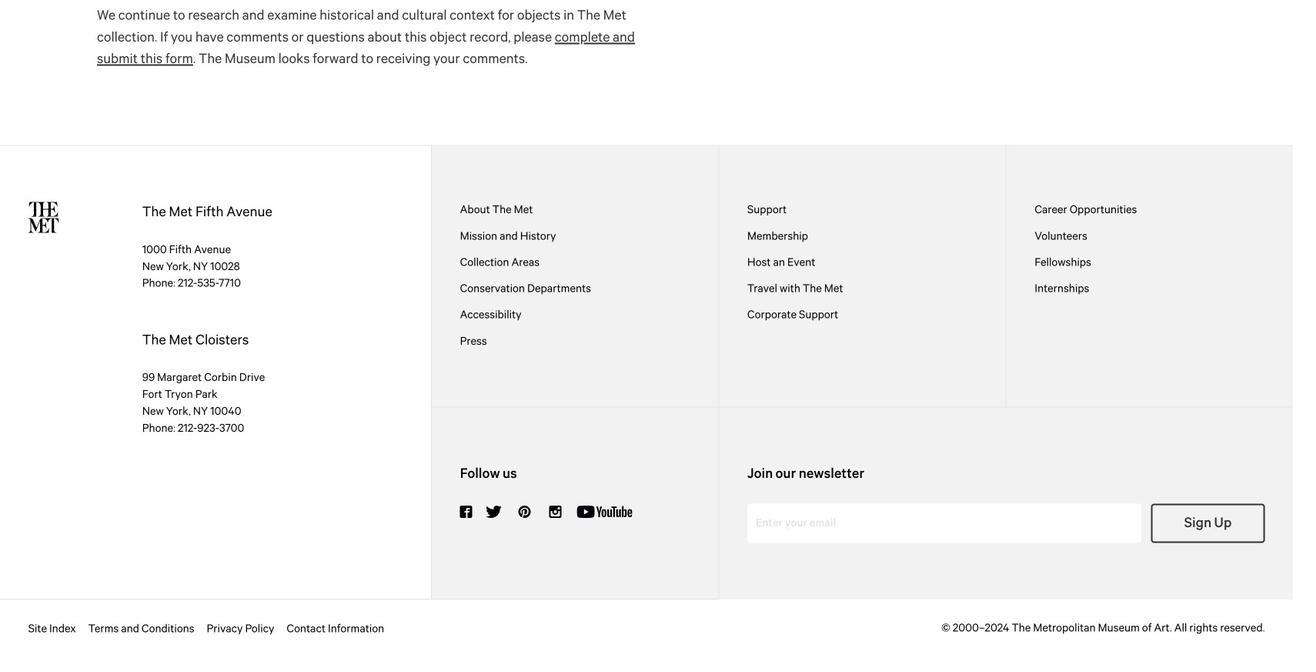 Task type: describe. For each thing, give the bounding box(es) containing it.
external: https://pinterest.com/metmuseum/ image
[[516, 506, 534, 518]]

external: https://www.instagram.com/metmuseum/ image
[[546, 506, 565, 518]]

homepage image
[[28, 202, 59, 233]]

Enter your email email field
[[748, 504, 1142, 543]]

external: https://twitter.com/metmuseum image
[[485, 506, 503, 518]]



Task type: vqa. For each thing, say whether or not it's contained in the screenshot.
Enter your email Email Field
yes



Task type: locate. For each thing, give the bounding box(es) containing it.
external: https://www.youtube.com/user/metmuseum image
[[577, 506, 633, 518]]

external: http://www.facebook.com/metmuseum image
[[460, 506, 473, 518]]



